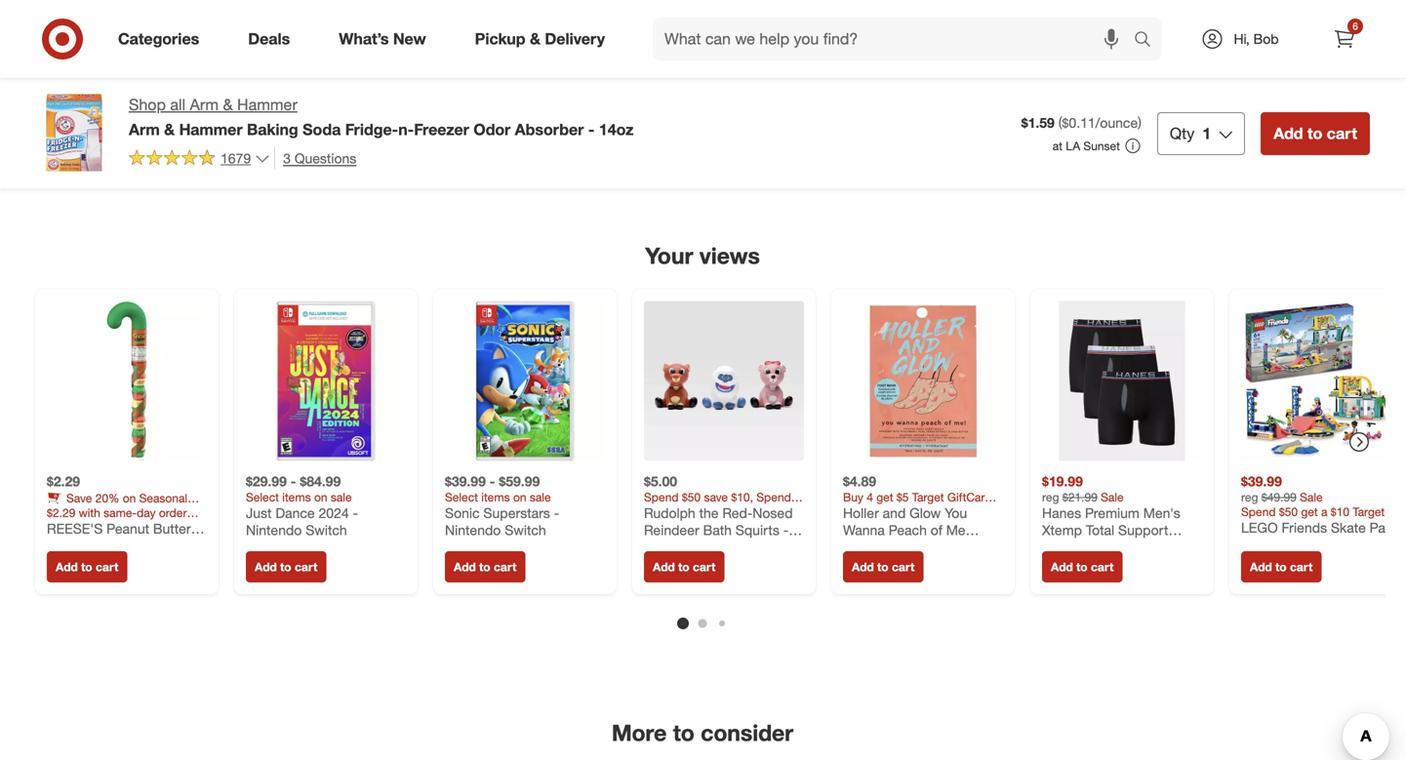 Task type: describe. For each thing, give the bounding box(es) containing it.
nintendo inside $29.99 - $84.99 select items on sale just dance 2024 - nintendo switch
[[246, 522, 302, 539]]

items for $84.99
[[282, 490, 311, 505]]

spa & massage
[[1079, 144, 1188, 163]]

3 questions
[[283, 150, 356, 167]]

add for $39.99 - $59.99
[[454, 560, 476, 574]]

squirts
[[736, 522, 780, 539]]

1679
[[221, 150, 251, 167]]

add for $2.29
[[56, 560, 78, 574]]

to for $5.00
[[678, 560, 690, 574]]

reindeer
[[644, 522, 699, 539]]

- right superstars
[[554, 505, 559, 522]]

items for $59.99
[[481, 490, 510, 505]]

add to cart for $5.00
[[653, 560, 716, 574]]

2024
[[319, 505, 349, 522]]

supplies
[[417, 144, 478, 163]]

add for $29.99 - $84.99
[[255, 560, 277, 574]]

$0.11
[[1062, 114, 1096, 131]]

cleaning supplies link
[[335, 133, 494, 176]]

bath
[[703, 522, 732, 539]]

add to cart button for $39.99 - $59.99
[[445, 552, 525, 583]]

What can we help you find? suggestions appear below search field
[[653, 18, 1139, 61]]

3pc
[[719, 539, 742, 556]]

add to cart for $2.29
[[56, 560, 118, 574]]

odor
[[474, 120, 511, 139]]

20%
[[95, 491, 119, 506]]

hanes premium men's xtemp total support pouch anti chafing 3pk boxer briefs image
[[1042, 301, 1202, 461]]

fridge-
[[345, 120, 398, 139]]

$39.99 for -
[[445, 473, 486, 490]]

what's
[[339, 29, 389, 48]]

to for $39.99
[[1276, 560, 1287, 574]]

all
[[170, 95, 185, 114]]

1679 link
[[129, 147, 270, 171]]

add right the 1
[[1274, 124, 1303, 143]]

add to cart button for $2.29
[[47, 552, 127, 583]]

/ounce
[[1096, 114, 1138, 131]]

fresheners
[[236, 144, 314, 163]]

add to cart button for $39.99
[[1241, 552, 1322, 583]]

rudolph the red-nosed reindeer bath squirts - christmas - 3pc image
[[644, 301, 804, 461]]

sale for $84.99
[[331, 490, 352, 505]]

$5.00
[[644, 473, 677, 490]]

cleaning
[[351, 144, 413, 163]]

& down all
[[164, 120, 175, 139]]

$1.59 ( $0.11 /ounce )
[[1022, 114, 1142, 131]]

6 link
[[1323, 18, 1366, 61]]

add to cart for $4.89
[[852, 560, 915, 574]]

add for $5.00
[[653, 560, 675, 574]]

0 vertical spatial hammer
[[237, 95, 297, 114]]

cart for $2.29
[[96, 560, 118, 574]]

1 vertical spatial arm
[[129, 120, 160, 139]]

categories link
[[102, 18, 224, 61]]

- right squirts
[[783, 522, 789, 539]]

$1.59
[[1022, 114, 1055, 131]]

3
[[283, 150, 291, 167]]

$4.89
[[843, 473, 877, 490]]

consider
[[701, 719, 794, 747]]

add for $4.89
[[852, 560, 874, 574]]

reese's peanut butter cups holiday candy filled plastic cane miniatures - 2.17oz image
[[47, 301, 207, 461]]

to for $39.99 - $59.99
[[479, 560, 491, 574]]

$29.99
[[246, 473, 287, 490]]

dance
[[276, 505, 315, 522]]

what's new link
[[322, 18, 451, 61]]

hi,
[[1234, 30, 1250, 47]]

sunset
[[1084, 138, 1120, 153]]

$2.29
[[47, 473, 80, 490]]

the
[[699, 505, 719, 522]]

1 vertical spatial hammer
[[179, 120, 243, 139]]

add to cart button for $4.89
[[843, 552, 924, 583]]

$29.99 - $84.99 select items on sale just dance 2024 - nintendo switch
[[246, 473, 358, 539]]

categories
[[118, 29, 199, 48]]

n-
[[398, 120, 414, 139]]

on inside save 20% on seasonal candy & snacks
[[123, 491, 136, 506]]

$49.99
[[1262, 490, 1297, 505]]

add to cart button for $5.00
[[644, 552, 725, 583]]

$39.99 - $59.99 select items on sale sonic superstars - nintendo switch
[[445, 473, 559, 539]]

air fresheners link
[[196, 133, 331, 176]]

shop
[[129, 95, 166, 114]]

search button
[[1125, 18, 1172, 64]]

to for $19.99
[[1077, 560, 1088, 574]]

deals
[[248, 29, 290, 48]]

search
[[1125, 31, 1172, 50]]

pickup
[[475, 29, 526, 48]]

absorber
[[515, 120, 584, 139]]

cleaning supplies
[[351, 144, 478, 163]]

qty
[[1170, 124, 1195, 143]]

baking
[[247, 120, 298, 139]]

- left $84.99
[[291, 473, 296, 490]]

on for $84.99
[[314, 490, 327, 505]]

$4.89 link
[[843, 301, 1003, 539]]

add for $39.99
[[1250, 560, 1272, 574]]

6
[[1353, 20, 1358, 32]]



Task type: locate. For each thing, give the bounding box(es) containing it.
christmas
[[644, 539, 706, 556]]

sale inside $29.99 - $84.99 select items on sale just dance 2024 - nintendo switch
[[331, 490, 352, 505]]

2 items from the left
[[481, 490, 510, 505]]

sale right the $21.99
[[1101, 490, 1124, 505]]

- inside shop all arm & hammer arm & hammer baking soda fridge-n-freezer odor absorber - 14oz
[[588, 120, 595, 139]]

2 reg from the left
[[1241, 490, 1259, 505]]

2 sale from the left
[[530, 490, 551, 505]]

$19.99
[[1042, 473, 1083, 490]]

1 horizontal spatial on
[[314, 490, 327, 505]]

add to cart for $39.99
[[1250, 560, 1313, 574]]

hammer up baking
[[237, 95, 297, 114]]

)
[[1138, 114, 1142, 131]]

- left 3pc
[[710, 539, 715, 556]]

shop all arm & hammer arm & hammer baking soda fridge-n-freezer odor absorber - 14oz
[[129, 95, 634, 139]]

switch down $84.99
[[306, 522, 347, 539]]

(
[[1059, 114, 1062, 131]]

arm down shop
[[129, 120, 160, 139]]

cart for $39.99 - $59.99
[[494, 560, 517, 574]]

items
[[282, 490, 311, 505], [481, 490, 510, 505]]

questions
[[295, 150, 356, 167]]

$39.99 inside $39.99 - $59.99 select items on sale sonic superstars - nintendo switch
[[445, 473, 486, 490]]

sale inside '$19.99 reg $21.99 sale'
[[1101, 490, 1124, 505]]

spa & massage link
[[1062, 133, 1205, 176]]

pickup & delivery
[[475, 29, 605, 48]]

spa
[[1079, 144, 1106, 163]]

cart for $29.99 - $84.99
[[295, 560, 318, 574]]

2 select from the left
[[445, 490, 478, 505]]

select inside $29.99 - $84.99 select items on sale just dance 2024 - nintendo switch
[[246, 490, 279, 505]]

red-
[[723, 505, 753, 522]]

cart for $39.99
[[1290, 560, 1313, 574]]

freezer
[[414, 120, 469, 139]]

nintendo down $29.99
[[246, 522, 302, 539]]

1 horizontal spatial arm
[[190, 95, 219, 114]]

1 reg from the left
[[1042, 490, 1059, 505]]

to for $2.29
[[81, 560, 92, 574]]

$39.99 reg $49.99 sale
[[1241, 473, 1323, 505]]

1 sale from the left
[[331, 490, 352, 505]]

seasonal
[[139, 491, 187, 506]]

items inside $39.99 - $59.99 select items on sale sonic superstars - nintendo switch
[[481, 490, 510, 505]]

on right 20%
[[123, 491, 136, 506]]

select left superstars
[[445, 490, 478, 505]]

sale
[[1101, 490, 1124, 505], [1300, 490, 1323, 505]]

rudolph the red-nosed reindeer bath squirts - christmas - 3pc
[[644, 505, 793, 556]]

sale for $39.99
[[1300, 490, 1323, 505]]

cart for $5.00
[[693, 560, 716, 574]]

nintendo down $59.99
[[445, 522, 501, 539]]

switch down $59.99
[[505, 522, 546, 539]]

$21.99
[[1063, 490, 1098, 505]]

save
[[66, 491, 92, 506]]

reg for $19.99
[[1042, 490, 1059, 505]]

nintendo
[[246, 522, 302, 539], [445, 522, 501, 539]]

3 questions link
[[274, 147, 356, 170]]

qty 1
[[1170, 124, 1211, 143]]

items left 2024
[[282, 490, 311, 505]]

items right sonic
[[481, 490, 510, 505]]

add to cart button
[[1261, 112, 1370, 155], [47, 552, 127, 583], [246, 552, 326, 583], [445, 552, 525, 583], [644, 552, 725, 583], [843, 552, 924, 583], [1042, 552, 1123, 583], [1241, 552, 1322, 583]]

select for sonic
[[445, 490, 478, 505]]

2 switch from the left
[[505, 522, 546, 539]]

add down the candy
[[56, 560, 78, 574]]

$59.99
[[499, 473, 540, 490]]

snacks
[[93, 506, 129, 520]]

1 horizontal spatial reg
[[1241, 490, 1259, 505]]

2 sale from the left
[[1300, 490, 1323, 505]]

select for just
[[246, 490, 279, 505]]

2 $39.99 from the left
[[1241, 473, 1282, 490]]

switch inside $29.99 - $84.99 select items on sale just dance 2024 - nintendo switch
[[306, 522, 347, 539]]

1 horizontal spatial $39.99
[[1241, 473, 1282, 490]]

to
[[1308, 124, 1323, 143], [81, 560, 92, 574], [280, 560, 291, 574], [479, 560, 491, 574], [678, 560, 690, 574], [877, 560, 889, 574], [1077, 560, 1088, 574], [1276, 560, 1287, 574], [673, 719, 695, 747]]

la
[[1066, 138, 1080, 153]]

air
[[213, 144, 232, 163]]

2 nintendo from the left
[[445, 522, 501, 539]]

2 horizontal spatial on
[[513, 490, 527, 505]]

cart for $19.99
[[1091, 560, 1114, 574]]

- left 14oz
[[588, 120, 595, 139]]

to for $4.89
[[877, 560, 889, 574]]

add to cart for $29.99 - $84.99
[[255, 560, 318, 574]]

& up air
[[223, 95, 233, 114]]

select
[[246, 490, 279, 505], [445, 490, 478, 505]]

1 items from the left
[[282, 490, 311, 505]]

0 horizontal spatial switch
[[306, 522, 347, 539]]

superstars
[[483, 505, 550, 522]]

1 horizontal spatial nintendo
[[445, 522, 501, 539]]

- right 2024
[[353, 505, 358, 522]]

& right the candy
[[82, 506, 89, 520]]

reg inside the $39.99 reg $49.99 sale
[[1241, 490, 1259, 505]]

add down just
[[255, 560, 277, 574]]

sale inside $39.99 - $59.99 select items on sale sonic superstars - nintendo switch
[[530, 490, 551, 505]]

arm right all
[[190, 95, 219, 114]]

add to cart
[[1274, 124, 1358, 143], [56, 560, 118, 574], [255, 560, 318, 574], [454, 560, 517, 574], [653, 560, 716, 574], [852, 560, 915, 574], [1051, 560, 1114, 574], [1250, 560, 1313, 574]]

candy
[[47, 506, 79, 520]]

on
[[314, 490, 327, 505], [513, 490, 527, 505], [123, 491, 136, 506]]

air fresheners
[[213, 144, 314, 163]]

what's new
[[339, 29, 426, 48]]

lego friends skate park with mini skateboard toys 41751 image
[[1241, 301, 1401, 461]]

&
[[530, 29, 541, 48], [223, 95, 233, 114], [164, 120, 175, 139], [1111, 144, 1121, 163], [82, 506, 89, 520]]

1 horizontal spatial select
[[445, 490, 478, 505]]

sale for $19.99
[[1101, 490, 1124, 505]]

- left $59.99
[[490, 473, 495, 490]]

nintendo inside $39.99 - $59.99 select items on sale sonic superstars - nintendo switch
[[445, 522, 501, 539]]

add to cart button for $29.99 - $84.99
[[246, 552, 326, 583]]

hi, bob
[[1234, 30, 1279, 47]]

add for $19.99
[[1051, 560, 1073, 574]]

soda
[[303, 120, 341, 139]]

add to cart button for $19.99
[[1042, 552, 1123, 583]]

delivery
[[545, 29, 605, 48]]

arm
[[190, 95, 219, 114], [129, 120, 160, 139]]

on for $59.99
[[513, 490, 527, 505]]

reg inside '$19.99 reg $21.99 sale'
[[1042, 490, 1059, 505]]

pickup & delivery link
[[458, 18, 630, 61]]

& inside save 20% on seasonal candy & snacks
[[82, 506, 89, 520]]

on right sonic
[[513, 490, 527, 505]]

at
[[1053, 138, 1063, 153]]

views
[[700, 242, 760, 269]]

1 sale from the left
[[1101, 490, 1124, 505]]

1
[[1203, 124, 1211, 143]]

add to cart for $19.99
[[1051, 560, 1114, 574]]

add down christmas on the bottom of page
[[653, 560, 675, 574]]

0 horizontal spatial sale
[[1101, 490, 1124, 505]]

1 horizontal spatial sale
[[530, 490, 551, 505]]

1 $39.99 from the left
[[445, 473, 486, 490]]

1 select from the left
[[246, 490, 279, 505]]

$19.99 reg $21.99 sale
[[1042, 473, 1124, 505]]

holler and glow you wanna peach of me refreshing foot mask - 0.6 fl oz image
[[843, 301, 1003, 461]]

$39.99 inside the $39.99 reg $49.99 sale
[[1241, 473, 1282, 490]]

sale right 'dance' at the left
[[331, 490, 352, 505]]

add down $49.99
[[1250, 560, 1272, 574]]

add down the $21.99
[[1051, 560, 1073, 574]]

& right pickup
[[530, 29, 541, 48]]

& right spa
[[1111, 144, 1121, 163]]

14oz
[[599, 120, 634, 139]]

1 switch from the left
[[306, 522, 347, 539]]

0 horizontal spatial $39.99
[[445, 473, 486, 490]]

1 horizontal spatial items
[[481, 490, 510, 505]]

cart
[[1327, 124, 1358, 143], [96, 560, 118, 574], [295, 560, 318, 574], [494, 560, 517, 574], [693, 560, 716, 574], [892, 560, 915, 574], [1091, 560, 1114, 574], [1290, 560, 1313, 574]]

bob
[[1254, 30, 1279, 47]]

0 horizontal spatial reg
[[1042, 490, 1059, 505]]

0 horizontal spatial sale
[[331, 490, 352, 505]]

-
[[588, 120, 595, 139], [291, 473, 296, 490], [490, 473, 495, 490], [353, 505, 358, 522], [554, 505, 559, 522], [783, 522, 789, 539], [710, 539, 715, 556]]

just dance 2024 - nintendo switch image
[[246, 301, 406, 461]]

$39.99 for reg
[[1241, 473, 1282, 490]]

$39.99
[[445, 473, 486, 490], [1241, 473, 1282, 490]]

add down sonic
[[454, 560, 476, 574]]

add to cart for $39.99 - $59.99
[[454, 560, 517, 574]]

1 horizontal spatial sale
[[1300, 490, 1323, 505]]

on right $29.99
[[314, 490, 327, 505]]

0 horizontal spatial items
[[282, 490, 311, 505]]

to for $29.99 - $84.99
[[280, 560, 291, 574]]

sale inside the $39.99 reg $49.99 sale
[[1300, 490, 1323, 505]]

sale right $49.99
[[1300, 490, 1323, 505]]

add down $4.89
[[852, 560, 874, 574]]

deals link
[[232, 18, 315, 61]]

$84.99
[[300, 473, 341, 490]]

0 horizontal spatial on
[[123, 491, 136, 506]]

reg for $39.99
[[1241, 490, 1259, 505]]

cart for $4.89
[[892, 560, 915, 574]]

more to consider
[[612, 719, 794, 747]]

sale right sonic
[[530, 490, 551, 505]]

0 horizontal spatial nintendo
[[246, 522, 302, 539]]

reg left the $21.99
[[1042, 490, 1059, 505]]

select left $84.99
[[246, 490, 279, 505]]

sale
[[331, 490, 352, 505], [530, 490, 551, 505]]

save 20% on seasonal candy & snacks
[[47, 491, 187, 520]]

reg left $49.99
[[1241, 490, 1259, 505]]

0 horizontal spatial select
[[246, 490, 279, 505]]

hammer up air
[[179, 120, 243, 139]]

nosed
[[753, 505, 793, 522]]

on inside $39.99 - $59.99 select items on sale sonic superstars - nintendo switch
[[513, 490, 527, 505]]

1 horizontal spatial switch
[[505, 522, 546, 539]]

at la sunset
[[1053, 138, 1120, 153]]

rudolph
[[644, 505, 696, 522]]

items inside $29.99 - $84.99 select items on sale just dance 2024 - nintendo switch
[[282, 490, 311, 505]]

on inside $29.99 - $84.99 select items on sale just dance 2024 - nintendo switch
[[314, 490, 327, 505]]

your views
[[645, 242, 760, 269]]

sale for $59.99
[[530, 490, 551, 505]]

massage
[[1125, 144, 1188, 163]]

your
[[645, 242, 693, 269]]

sonic superstars - nintendo switch image
[[445, 301, 605, 461]]

0 vertical spatial arm
[[190, 95, 219, 114]]

select inside $39.99 - $59.99 select items on sale sonic superstars - nintendo switch
[[445, 490, 478, 505]]

1 nintendo from the left
[[246, 522, 302, 539]]

sonic
[[445, 505, 480, 522]]

just
[[246, 505, 272, 522]]

0 horizontal spatial arm
[[129, 120, 160, 139]]

image of arm & hammer baking soda fridge-n-freezer odor absorber - 14oz image
[[35, 94, 113, 172]]

more
[[612, 719, 667, 747]]

switch inside $39.99 - $59.99 select items on sale sonic superstars - nintendo switch
[[505, 522, 546, 539]]



Task type: vqa. For each thing, say whether or not it's contained in the screenshot.
Nintendo within the $39.99 - $59.99 Select items on sale Sonic Superstars - Nintendo Switch
yes



